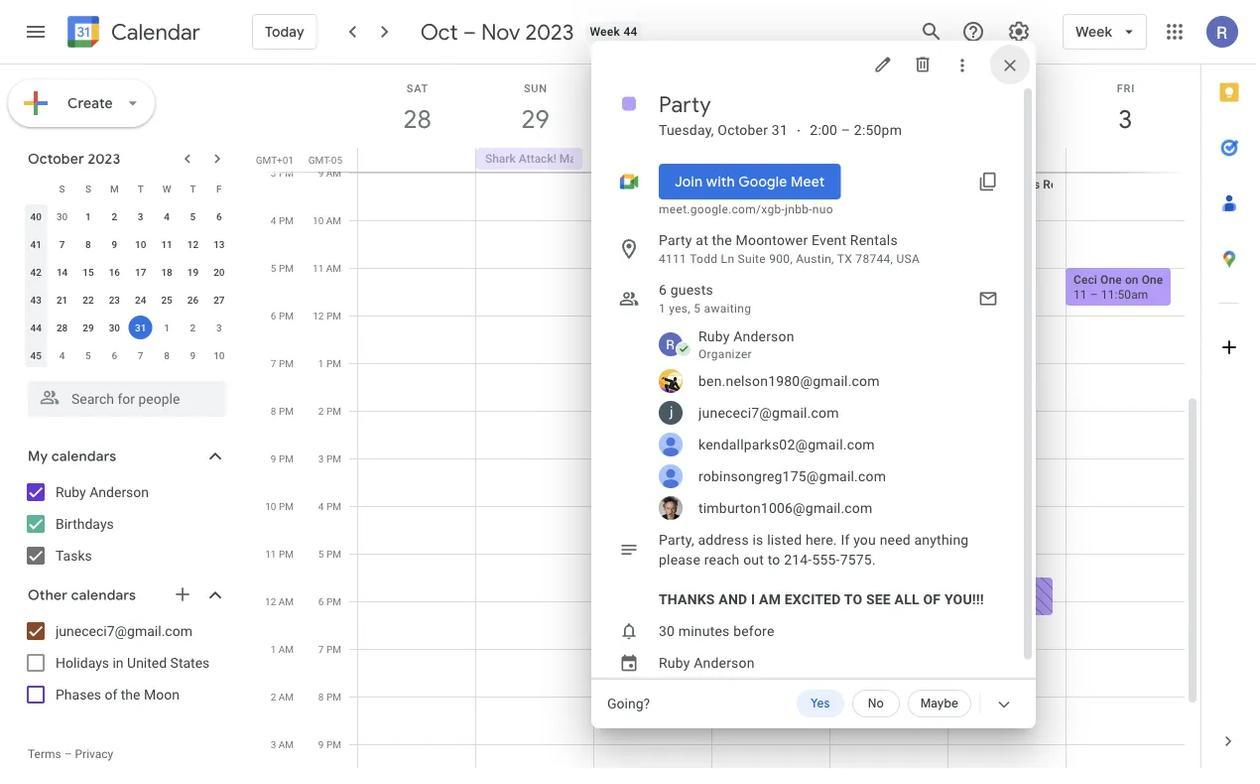 Task type: describe. For each thing, give the bounding box(es) containing it.
with
[[706, 173, 735, 191]]

4 up 11 "element"
[[164, 210, 170, 222]]

19 element
[[181, 260, 205, 284]]

7575.
[[840, 551, 876, 568]]

23 element
[[103, 288, 126, 312]]

jnbb-
[[785, 203, 813, 216]]

-
[[750, 535, 754, 548]]

row containing 41
[[23, 230, 232, 258]]

1 horizontal spatial ,
[[766, 430, 768, 444]]

tasks
[[56, 547, 92, 564]]

5:30
[[956, 597, 979, 611]]

row containing 42
[[23, 258, 232, 286]]

1 cell from the left
[[358, 148, 476, 172]]

meet
[[791, 173, 825, 191]]

week for week
[[1076, 23, 1113, 41]]

anderson inside 'ruby anderson organizer'
[[734, 328, 795, 344]]

listed
[[767, 532, 802, 548]]

2 for 2 am
[[271, 691, 276, 703]]

join with google meet
[[675, 173, 825, 191]]

11:50am
[[1102, 287, 1149, 301]]

fri
[[1117, 82, 1136, 94]]

reach
[[705, 551, 740, 568]]

7 left november 8 element
[[138, 349, 143, 361]]

6 right 12 am
[[318, 596, 324, 607]]

office hours remade down ruby anderson, attending, organizer tree item
[[854, 368, 970, 382]]

oct – nov 2023
[[421, 18, 574, 46]]

40
[[30, 210, 42, 222]]

2 for november 2 element
[[190, 322, 196, 334]]

12 for 12 am
[[265, 596, 276, 607]]

all
[[895, 591, 920, 608]]

office left at
[[617, 225, 650, 239]]

0 vertical spatial 2023
[[526, 18, 574, 46]]

week for week 44
[[590, 25, 621, 39]]

ben.nelson1980@gmail.com
[[699, 373, 880, 389]]

0 horizontal spatial 7 pm
[[271, 357, 294, 369]]

6 left 12 pm
[[271, 310, 276, 322]]

3 down 2 am
[[271, 738, 276, 750]]

hours down ruby anderson, attending, organizer tree item
[[890, 368, 922, 382]]

16
[[109, 266, 120, 278]]

walk!
[[979, 582, 1008, 596]]

ruby anderson inside my calendars list
[[56, 484, 149, 500]]

other calendars list
[[4, 615, 246, 711]]

5 right 11 pm
[[318, 548, 324, 560]]

thanks
[[659, 591, 715, 608]]

3 cell from the left
[[948, 148, 1066, 172]]

before
[[734, 623, 775, 639]]

11 pm
[[265, 548, 294, 560]]

1 am
[[271, 643, 294, 655]]

minutes
[[679, 623, 730, 639]]

maybe button
[[908, 690, 972, 718]]

pm left 1 pm
[[279, 357, 294, 369]]

pm down 1 pm
[[327, 405, 341, 417]]

9 up 10 pm
[[271, 453, 276, 465]]

1 vertical spatial 8 pm
[[318, 691, 341, 703]]

31, today element
[[129, 316, 153, 339]]

0 vertical spatial 4 pm
[[271, 214, 294, 226]]

anything
[[915, 532, 969, 548]]

30 for 30 element
[[109, 322, 120, 334]]

todd
[[690, 252, 718, 266]]

12 pm
[[313, 310, 341, 322]]

4 left november 5 'element'
[[59, 349, 65, 361]]

8 left 2 pm
[[271, 405, 276, 417]]

28 link
[[395, 96, 440, 142]]

9 left the "november 10" 'element'
[[190, 349, 196, 361]]

office hours remade up 4111
[[617, 225, 733, 239]]

ruby anderson, attending, organizer tree item
[[631, 324, 1020, 365]]

yes,
[[669, 302, 691, 316]]

10 am
[[313, 214, 341, 226]]

november 6 element
[[103, 343, 126, 367]]

4 cell from the left
[[1066, 148, 1184, 172]]

rentals
[[851, 232, 898, 248]]

am for 1 am
[[279, 643, 294, 655]]

pm up 1 pm
[[327, 310, 341, 322]]

ceci
[[1074, 272, 1098, 286]]

guests
[[671, 281, 714, 298]]

18 element
[[155, 260, 179, 284]]

26
[[187, 294, 199, 306]]

am right i
[[759, 591, 781, 608]]

0 vertical spatial 9 pm
[[271, 453, 294, 465]]

am for 10 am
[[326, 214, 341, 226]]

8 up 15 element
[[85, 238, 91, 250]]

to
[[844, 591, 863, 608]]

1 s from the left
[[59, 183, 65, 195]]

6 down f
[[216, 210, 222, 222]]

1 horizontal spatial 4 pm
[[318, 500, 341, 512]]

12 for 12 pm
[[313, 310, 324, 322]]

need
[[880, 532, 911, 548]]

15
[[83, 266, 94, 278]]

11 for 11
[[161, 238, 172, 250]]

9 left 10 element
[[112, 238, 117, 250]]

october 2023 grid
[[19, 175, 232, 369]]

5 left 11 am
[[271, 262, 276, 274]]

states
[[170, 655, 210, 671]]

27 element
[[207, 288, 231, 312]]

10 for 10 pm
[[265, 500, 276, 512]]

november 10 element
[[207, 343, 231, 367]]

row containing 40
[[23, 202, 232, 230]]

pm up 10 pm
[[279, 453, 294, 465]]

10 for 10 element
[[135, 238, 146, 250]]

2 t from the left
[[190, 183, 196, 195]]

4 left 10 am
[[271, 214, 276, 226]]

5 inside 6 guests 1 yes, 5 awaiting
[[694, 302, 701, 316]]

kendallparks02@gmail.com tree item
[[631, 429, 1020, 461]]

900,
[[770, 252, 793, 266]]

2 cell from the left
[[712, 148, 830, 172]]

am for 3 am
[[279, 738, 294, 750]]

0 horizontal spatial 2023
[[88, 150, 120, 168]]

– right the oct
[[463, 18, 476, 46]]

pm down 2 pm
[[327, 453, 341, 465]]

pm left 2 pm
[[279, 405, 294, 417]]

w
[[162, 183, 171, 195]]

row containing 43
[[23, 286, 232, 314]]

you!!!
[[945, 591, 985, 608]]

28 inside "element"
[[56, 322, 68, 334]]

41
[[30, 238, 42, 250]]

14
[[56, 266, 68, 278]]

pm right 10 pm
[[327, 500, 341, 512]]

calendars for my calendars
[[52, 448, 116, 466]]

birthdays
[[56, 516, 114, 532]]

to
[[768, 551, 781, 568]]

5 up 12 element
[[190, 210, 196, 222]]

office down thu
[[972, 177, 1005, 191]]

hours up 4111
[[653, 225, 686, 239]]

meet.google.com/xgb-
[[659, 203, 785, 216]]

shark attack! marathon button
[[476, 148, 611, 170]]

1 right september 30 element
[[85, 210, 91, 222]]

am for 9 am
[[326, 167, 341, 179]]

28 element
[[50, 316, 74, 339]]

1 vertical spatial 9 pm
[[318, 738, 341, 750]]

11 for 11 pm
[[265, 548, 276, 560]]

phases
[[56, 686, 101, 703]]

1 one from the left
[[1101, 272, 1122, 286]]

5:20pm
[[757, 549, 798, 563]]

8 left november 9 element
[[164, 349, 170, 361]]

after
[[720, 535, 747, 548]]

party inside after - party 4:30 – 5:20pm
[[757, 535, 786, 548]]

pm right 1 am
[[327, 643, 341, 655]]

add other calendars image
[[173, 585, 193, 604]]

yes
[[811, 696, 830, 711]]

3 right november 2 element
[[216, 322, 222, 334]]

pm right 11 pm
[[327, 548, 341, 560]]

0 horizontal spatial 3 pm
[[271, 167, 294, 179]]

my calendars list
[[4, 476, 246, 572]]

28 inside grid
[[402, 103, 430, 135]]

no button
[[852, 690, 900, 718]]

ruby inside 'ruby anderson organizer'
[[699, 328, 730, 344]]

29 inside 29 element
[[83, 322, 94, 334]]

privacy link
[[75, 747, 113, 761]]

pm down gmt+01
[[279, 167, 294, 179]]

party heading
[[659, 90, 712, 118]]

– inside party tuesday, october 31 ⋅ 2:00 – 2:50pm
[[841, 122, 851, 138]]

10 element
[[129, 232, 153, 256]]

6 left november 7 element
[[112, 349, 117, 361]]

suite
[[738, 252, 766, 266]]

dog
[[956, 582, 976, 596]]

my calendars
[[28, 448, 116, 466]]

2 one from the left
[[1142, 272, 1164, 286]]

2pm
[[741, 430, 766, 444]]

5:30pm
[[720, 597, 760, 611]]

robinsongreg175@gmail.com
[[699, 468, 887, 484]]

hours down thu
[[1008, 177, 1040, 191]]

3 up 10 element
[[138, 210, 143, 222]]

m
[[110, 183, 119, 195]]

pm left 12 pm
[[279, 310, 294, 322]]

11 for 11 am
[[313, 262, 324, 274]]

2 for 2 pm
[[318, 405, 324, 417]]

0 horizontal spatial 6 pm
[[271, 310, 294, 322]]

of
[[105, 686, 117, 703]]

calendar heading
[[107, 18, 200, 46]]

sat
[[407, 82, 429, 94]]

17
[[135, 266, 146, 278]]

, inside dinner after the after-party 5:30pm , texas roadhouse
[[760, 597, 763, 611]]

30 for september 30 element
[[56, 210, 68, 222]]

pm down 10 pm
[[279, 548, 294, 560]]

november 8 element
[[155, 343, 179, 367]]

3 down gmt+01
[[271, 167, 276, 179]]

am for 2 am
[[279, 691, 294, 703]]

november 1 element
[[155, 316, 179, 339]]

10 for 10 am
[[313, 214, 324, 226]]

24
[[135, 294, 146, 306]]

holidays
[[56, 655, 109, 671]]

dog
[[621, 152, 642, 166]]

9 right 3 am
[[318, 738, 324, 750]]

30 for 30 minutes before
[[659, 623, 675, 639]]

16 element
[[103, 260, 126, 284]]

7 right the "november 10" 'element'
[[271, 357, 276, 369]]

1 for 1 pm
[[318, 357, 324, 369]]

other
[[28, 587, 68, 604]]

office hours remade down thu
[[972, 177, 1088, 191]]

hours up jnbb-
[[772, 177, 804, 191]]

row containing s
[[23, 175, 232, 202]]

13
[[214, 238, 225, 250]]

14 element
[[50, 260, 74, 284]]

ruby anderson organizer
[[699, 328, 795, 361]]

today
[[265, 23, 304, 41]]

nov
[[481, 18, 521, 46]]

create
[[67, 94, 113, 112]]

join
[[675, 173, 703, 191]]

214-
[[784, 551, 812, 568]]

2 down m on the left of page
[[112, 210, 117, 222]]

– inside ceci one on one 11 – 11:50am
[[1091, 287, 1099, 301]]

dog sitting button
[[594, 148, 700, 170]]

awaiting
[[704, 302, 752, 316]]

3 inside 'fri 3'
[[1118, 103, 1132, 135]]

2 vertical spatial anderson
[[694, 655, 755, 671]]



Task type: locate. For each thing, give the bounding box(es) containing it.
november 5 element
[[76, 343, 100, 367]]

0 horizontal spatial 9 pm
[[271, 453, 294, 465]]

november 3 element
[[207, 316, 231, 339]]

–
[[463, 18, 476, 46], [841, 122, 851, 138], [1091, 287, 1099, 301], [746, 549, 754, 563], [982, 597, 990, 611], [64, 747, 72, 761]]

am up 12 pm
[[326, 262, 341, 274]]

november 7 element
[[129, 343, 153, 367]]

junececi7@gmail.com inside other calendars list
[[56, 623, 192, 639]]

timburton1006@gmail.com
[[699, 500, 873, 516]]

2 am
[[271, 691, 294, 703]]

12 inside 12 element
[[187, 238, 199, 250]]

cell down thu
[[948, 148, 1066, 172]]

today button
[[252, 8, 317, 56]]

week button
[[1063, 8, 1147, 56]]

1 horizontal spatial junececi7@gmail.com
[[699, 405, 839, 421]]

calendar element
[[64, 12, 200, 56]]

0 horizontal spatial s
[[59, 183, 65, 195]]

0 horizontal spatial october
[[28, 150, 84, 168]]

one right on
[[1142, 272, 1164, 286]]

4111
[[659, 252, 687, 266]]

0 vertical spatial 44
[[624, 25, 638, 39]]

event
[[812, 232, 847, 248]]

thu
[[996, 82, 1020, 94]]

31 inside cell
[[135, 322, 146, 334]]

8 right 2 am
[[318, 691, 324, 703]]

am
[[326, 167, 341, 179], [326, 214, 341, 226], [326, 262, 341, 274], [759, 591, 781, 608], [279, 596, 294, 607], [279, 643, 294, 655], [279, 691, 294, 703], [279, 738, 294, 750]]

7
[[59, 238, 65, 250], [138, 349, 143, 361], [271, 357, 276, 369], [318, 643, 324, 655]]

1 down 12 am
[[271, 643, 276, 655]]

of
[[924, 591, 941, 608]]

pm
[[279, 167, 294, 179], [279, 214, 294, 226], [279, 262, 294, 274], [279, 310, 294, 322], [327, 310, 341, 322], [279, 357, 294, 369], [327, 357, 341, 369], [279, 405, 294, 417], [327, 405, 341, 417], [279, 453, 294, 465], [327, 453, 341, 465], [279, 500, 294, 512], [327, 500, 341, 512], [279, 548, 294, 560], [327, 548, 341, 560], [327, 596, 341, 607], [327, 643, 341, 655], [327, 691, 341, 703], [327, 738, 341, 750]]

ruby inside my calendars list
[[56, 484, 86, 500]]

0 vertical spatial 5 pm
[[271, 262, 294, 274]]

ben.nelson1980@gmail.com tree item
[[631, 365, 1020, 397]]

meet.google.com/xgb-jnbb-nuo
[[659, 203, 834, 216]]

1 horizontal spatial 29
[[520, 103, 548, 135]]

6 inside 6 guests 1 yes, 5 awaiting
[[659, 281, 667, 298]]

tab list
[[1202, 65, 1257, 714]]

show additional actions image
[[995, 695, 1014, 715]]

create button
[[8, 79, 155, 127]]

2 horizontal spatial 30
[[659, 623, 675, 639]]

1 vertical spatial junececi7@gmail.com
[[56, 623, 192, 639]]

fri 3
[[1117, 82, 1136, 135]]

7 right 41 on the left top of the page
[[59, 238, 65, 250]]

29 down sun
[[520, 103, 548, 135]]

1 vertical spatial the
[[787, 582, 804, 596]]

week 44
[[590, 25, 638, 39]]

3 pm
[[271, 167, 294, 179], [318, 453, 341, 465]]

ruby
[[699, 328, 730, 344], [56, 484, 86, 500], [659, 655, 690, 671]]

44
[[624, 25, 638, 39], [30, 322, 42, 334]]

1 horizontal spatial t
[[190, 183, 196, 195]]

1 inside 6 guests 1 yes, 5 awaiting
[[659, 302, 666, 316]]

0 horizontal spatial ruby
[[56, 484, 86, 500]]

1 vertical spatial ruby anderson
[[659, 655, 755, 671]]

gmt-
[[308, 154, 331, 166]]

– inside after - party 4:30 – 5:20pm
[[746, 549, 754, 563]]

1 vertical spatial 6 pm
[[318, 596, 341, 607]]

8 pm left 2 pm
[[271, 405, 294, 417]]

gmt-05
[[308, 154, 342, 166]]

calendars inside other calendars dropdown button
[[71, 587, 136, 604]]

am for 12 am
[[279, 596, 294, 607]]

cell down the 3 link at the top
[[1066, 148, 1184, 172]]

7 pm
[[271, 357, 294, 369], [318, 643, 341, 655]]

office down ruby anderson, attending, organizer tree item
[[854, 368, 887, 382]]

party up the 5:20pm
[[757, 535, 786, 548]]

junececi7@gmail.com up in
[[56, 623, 192, 639]]

30 right 29 element
[[109, 322, 120, 334]]

– inside dog walk! 5:30 – 6:20pm
[[982, 597, 990, 611]]

ruby down minutes
[[659, 655, 690, 671]]

12 am
[[265, 596, 294, 607]]

1 horizontal spatial october
[[718, 122, 768, 138]]

25
[[161, 294, 172, 306]]

organizer
[[699, 347, 752, 361]]

junececi7@gmail.com up 2pm ,
[[699, 405, 839, 421]]

10 up 11 am
[[313, 214, 324, 226]]

22 element
[[76, 288, 100, 312]]

at
[[696, 232, 709, 248]]

f
[[216, 183, 222, 195]]

30 minutes before
[[659, 623, 775, 639]]

november 4 element
[[50, 343, 74, 367]]

42
[[30, 266, 42, 278]]

0 vertical spatial 3 pm
[[271, 167, 294, 179]]

29 element
[[76, 316, 100, 339]]

1 down 12 pm
[[318, 357, 324, 369]]

1 horizontal spatial one
[[1142, 272, 1164, 286]]

calendars for other calendars
[[71, 587, 136, 604]]

– down the walk!
[[982, 597, 990, 611]]

junececi7@gmail.com inside tree item
[[699, 405, 839, 421]]

settings menu image
[[1008, 20, 1031, 44]]

9 pm up 10 pm
[[271, 453, 294, 465]]

19
[[187, 266, 199, 278]]

roadhouse
[[801, 597, 861, 611]]

1 horizontal spatial 12
[[265, 596, 276, 607]]

1 horizontal spatial 8 pm
[[318, 691, 341, 703]]

26 element
[[181, 288, 205, 312]]

the for at
[[712, 232, 732, 248]]

0 vertical spatial calendars
[[52, 448, 116, 466]]

cell
[[358, 148, 476, 172], [712, 148, 830, 172], [948, 148, 1066, 172], [1066, 148, 1184, 172]]

0 vertical spatial 12
[[187, 238, 199, 250]]

3 down fri
[[1118, 103, 1132, 135]]

the inside dinner after the after-party 5:30pm , texas roadhouse
[[787, 582, 804, 596]]

if
[[841, 532, 850, 548]]

out
[[744, 551, 764, 568]]

11 right 10 element
[[161, 238, 172, 250]]

1 vertical spatial 30
[[109, 322, 120, 334]]

0 vertical spatial 31
[[772, 122, 788, 138]]

– down ceci
[[1091, 287, 1099, 301]]

robinsongreg175@gmail.com tree item
[[631, 461, 1020, 492]]

the right of
[[121, 686, 140, 703]]

tuesday,
[[659, 122, 714, 138]]

the inside party at the moontower event rentals 4111 todd ln suite 900, austin, tx 78744, usa
[[712, 232, 732, 248]]

1 right 31, today element
[[164, 322, 170, 334]]

calendars inside my calendars dropdown button
[[52, 448, 116, 466]]

austin,
[[796, 252, 835, 266]]

8 pm right 2 am
[[318, 691, 341, 703]]

25 element
[[155, 288, 179, 312]]

november 2 element
[[181, 316, 205, 339]]

1 vertical spatial anderson
[[90, 484, 149, 500]]

None search field
[[0, 373, 246, 417]]

pm up 11 pm
[[279, 500, 294, 512]]

0 horizontal spatial the
[[121, 686, 140, 703]]

– right 2:00
[[841, 122, 851, 138]]

after-
[[807, 582, 837, 596]]

anderson inside my calendars list
[[90, 484, 149, 500]]

marathon
[[560, 152, 611, 166]]

11 element
[[155, 232, 179, 256]]

1 vertical spatial 12
[[313, 310, 324, 322]]

2:50pm
[[854, 122, 902, 138]]

other calendars
[[28, 587, 136, 604]]

party for party at the moontower event rentals 4111 todd ln suite 900, austin, tx 78744, usa
[[659, 232, 692, 248]]

sun 29
[[520, 82, 548, 135]]

0 horizontal spatial 31
[[135, 322, 146, 334]]

1 vertical spatial 29
[[83, 322, 94, 334]]

the up "ln"
[[712, 232, 732, 248]]

week
[[1076, 23, 1113, 41], [590, 25, 621, 39]]

row containing shark attack! marathon
[[349, 148, 1201, 172]]

5 inside 'element'
[[85, 349, 91, 361]]

0 horizontal spatial ,
[[760, 597, 763, 611]]

1 left yes,
[[659, 302, 666, 316]]

0 vertical spatial 7 pm
[[271, 357, 294, 369]]

ln
[[721, 252, 735, 266]]

anderson down the 30 minutes before
[[694, 655, 755, 671]]

10 inside 'element'
[[214, 349, 225, 361]]

september 30 element
[[50, 204, 74, 228]]

0 vertical spatial 30
[[56, 210, 68, 222]]

ruby anderson down minutes
[[659, 655, 755, 671]]

party inside party at the moontower event rentals 4111 todd ln suite 900, austin, tx 78744, usa
[[659, 232, 692, 248]]

1 for november 1 element
[[164, 322, 170, 334]]

13 element
[[207, 232, 231, 256]]

row
[[349, 148, 1201, 172], [23, 175, 232, 202], [23, 202, 232, 230], [23, 230, 232, 258], [23, 258, 232, 286], [23, 286, 232, 314], [23, 314, 232, 341], [23, 341, 232, 369]]

party for party
[[741, 415, 770, 429]]

pm right 12 am
[[327, 596, 341, 607]]

grid
[[254, 65, 1201, 769]]

9
[[318, 167, 324, 179], [112, 238, 117, 250], [190, 349, 196, 361], [271, 453, 276, 465], [318, 738, 324, 750]]

0 horizontal spatial 5 pm
[[271, 262, 294, 274]]

0 horizontal spatial 12
[[187, 238, 199, 250]]

2 vertical spatial ruby
[[659, 655, 690, 671]]

1 vertical spatial 44
[[30, 322, 42, 334]]

1 t from the left
[[138, 183, 144, 195]]

24 element
[[129, 288, 153, 312]]

0 horizontal spatial one
[[1101, 272, 1122, 286]]

0 vertical spatial 29
[[520, 103, 548, 135]]

junececi7@gmail.com
[[699, 405, 839, 421], [56, 623, 192, 639]]

1 vertical spatial calendars
[[71, 587, 136, 604]]

ruby up organizer
[[699, 328, 730, 344]]

0 horizontal spatial junececi7@gmail.com
[[56, 623, 192, 639]]

0 horizontal spatial week
[[590, 25, 621, 39]]

main drawer image
[[24, 20, 48, 44]]

2 right november 1 element
[[190, 322, 196, 334]]

address
[[698, 532, 749, 548]]

11 inside ceci one on one 11 – 11:50am
[[1074, 287, 1088, 301]]

30 element
[[103, 316, 126, 339]]

45
[[30, 349, 42, 361]]

1 horizontal spatial 6 pm
[[318, 596, 341, 607]]

1 horizontal spatial week
[[1076, 23, 1113, 41]]

0 horizontal spatial 29
[[83, 322, 94, 334]]

5 pm right 11 pm
[[318, 548, 341, 560]]

pm left 10 am
[[279, 214, 294, 226]]

one up 11:50am
[[1101, 272, 1122, 286]]

30 left minutes
[[659, 623, 675, 639]]

12 element
[[181, 232, 205, 256]]

0 vertical spatial anderson
[[734, 328, 795, 344]]

one
[[1101, 272, 1122, 286], [1142, 272, 1164, 286]]

row containing 45
[[23, 341, 232, 369]]

ruby up 'birthdays'
[[56, 484, 86, 500]]

0 horizontal spatial 44
[[30, 322, 42, 334]]

pm up 2 pm
[[327, 357, 341, 369]]

shark attack! marathon
[[485, 152, 611, 166]]

terms – privacy
[[28, 747, 113, 761]]

1 horizontal spatial ruby anderson
[[659, 655, 755, 671]]

2 vertical spatial the
[[121, 686, 140, 703]]

the
[[712, 232, 732, 248], [787, 582, 804, 596], [121, 686, 140, 703]]

1 horizontal spatial 9 pm
[[318, 738, 341, 750]]

1 vertical spatial october
[[28, 150, 84, 168]]

,
[[766, 430, 768, 444], [760, 597, 763, 611]]

9 down "gmt-"
[[318, 167, 324, 179]]

4 pm left 10 am
[[271, 214, 294, 226]]

1 horizontal spatial 30
[[109, 322, 120, 334]]

anderson
[[734, 328, 795, 344], [90, 484, 149, 500], [694, 655, 755, 671]]

1 horizontal spatial 3 pm
[[318, 453, 341, 465]]

office hours remade
[[736, 177, 852, 191], [972, 177, 1088, 191], [617, 225, 733, 239], [854, 368, 970, 382]]

going?
[[607, 696, 650, 712]]

delete event image
[[913, 55, 933, 74]]

2 horizontal spatial 12
[[313, 310, 324, 322]]

0 horizontal spatial 4 pm
[[271, 214, 294, 226]]

0 vertical spatial junececi7@gmail.com
[[699, 405, 839, 421]]

43
[[30, 294, 42, 306]]

1 vertical spatial 28
[[56, 322, 68, 334]]

0 horizontal spatial 8 pm
[[271, 405, 294, 417]]

31 left ⋅
[[772, 122, 788, 138]]

1 vertical spatial 31
[[135, 322, 146, 334]]

0 horizontal spatial 28
[[56, 322, 68, 334]]

t right w
[[190, 183, 196, 195]]

oct
[[421, 18, 458, 46]]

0 vertical spatial ruby
[[699, 328, 730, 344]]

pm right 3 am
[[327, 738, 341, 750]]

28 left 29 element
[[56, 322, 68, 334]]

moon
[[144, 686, 180, 703]]

31
[[772, 122, 788, 138], [135, 322, 146, 334]]

– right terms link
[[64, 747, 72, 761]]

kendallparks02@gmail.com
[[699, 436, 875, 453]]

pm right 2 am
[[327, 691, 341, 703]]

10 right november 9 element
[[214, 349, 225, 361]]

sitting
[[645, 152, 679, 166]]

1 vertical spatial ,
[[760, 597, 763, 611]]

row containing 44
[[23, 314, 232, 341]]

7 right 1 am
[[318, 643, 324, 655]]

1 horizontal spatial 5 pm
[[318, 548, 341, 560]]

calendars right the my
[[52, 448, 116, 466]]

junececi7@gmail.com tree item
[[631, 397, 1020, 429]]

15 element
[[76, 260, 100, 284]]

29 inside grid
[[520, 103, 548, 135]]

9 am
[[318, 167, 341, 179]]

1 horizontal spatial 28
[[402, 103, 430, 135]]

sun
[[524, 82, 548, 94]]

11 down ceci
[[1074, 287, 1088, 301]]

timburton1006@gmail.com tree item
[[631, 492, 1020, 524]]

28 down 'sat'
[[402, 103, 430, 135]]

column header
[[23, 175, 49, 202]]

4 pm right 10 pm
[[318, 500, 341, 512]]

0 horizontal spatial t
[[138, 183, 144, 195]]

2 pm
[[318, 405, 341, 417]]

thanks and i am excited to see all of you!!!
[[659, 591, 985, 608]]

the for of
[[121, 686, 140, 703]]

0 vertical spatial ,
[[766, 430, 768, 444]]

grid containing 28
[[254, 65, 1201, 769]]

44 inside 'row'
[[30, 322, 42, 334]]

1 vertical spatial 3 pm
[[318, 453, 341, 465]]

party at the moontower event rentals 4111 todd ln suite 900, austin, tx 78744, usa
[[659, 232, 920, 266]]

other calendars button
[[4, 580, 246, 611]]

31 inside party tuesday, october 31 ⋅ 2:00 – 2:50pm
[[772, 122, 788, 138]]

6
[[216, 210, 222, 222], [659, 281, 667, 298], [271, 310, 276, 322], [112, 349, 117, 361], [318, 596, 324, 607]]

anderson down my calendars dropdown button
[[90, 484, 149, 500]]

the inside list
[[121, 686, 140, 703]]

party tuesday, october 31 ⋅ 2:00 – 2:50pm
[[659, 90, 902, 138]]

1 vertical spatial 7 pm
[[318, 643, 341, 655]]

31 right 30 element
[[135, 322, 146, 334]]

7 pm right 1 am
[[318, 643, 341, 655]]

t right m on the left of page
[[138, 183, 144, 195]]

terms link
[[28, 747, 61, 761]]

pm left 11 am
[[279, 262, 294, 274]]

1 horizontal spatial ruby
[[659, 655, 690, 671]]

31 cell
[[128, 314, 154, 341]]

0 vertical spatial 6 pm
[[271, 310, 294, 322]]

3
[[1118, 103, 1132, 135], [271, 167, 276, 179], [138, 210, 143, 222], [216, 322, 222, 334], [318, 453, 324, 465], [271, 738, 276, 750]]

please
[[659, 551, 701, 568]]

1 horizontal spatial s
[[85, 183, 91, 195]]

t
[[138, 183, 144, 195], [190, 183, 196, 195]]

12 for 12
[[187, 238, 199, 250]]

4 pm
[[271, 214, 294, 226], [318, 500, 341, 512]]

row group
[[23, 202, 232, 369]]

0 vertical spatial the
[[712, 232, 732, 248]]

2:00
[[810, 122, 838, 138]]

0 vertical spatial 8 pm
[[271, 405, 294, 417]]

column header inside october 2023 grid
[[23, 175, 49, 202]]

10 for the "november 10" 'element'
[[214, 349, 225, 361]]

party for party tuesday, october 31 ⋅ 2:00 – 2:50pm
[[659, 90, 712, 118]]

0 vertical spatial october
[[718, 122, 768, 138]]

3 pm down gmt+01
[[271, 167, 294, 179]]

30
[[56, 210, 68, 222], [109, 322, 120, 334], [659, 623, 675, 639]]

am up 3 am
[[279, 691, 294, 703]]

2 horizontal spatial the
[[787, 582, 804, 596]]

party up 2pm ,
[[741, 415, 770, 429]]

1 vertical spatial 2023
[[88, 150, 120, 168]]

Search for people text field
[[40, 381, 214, 417]]

guests tree
[[584, 324, 1020, 524]]

my
[[28, 448, 48, 466]]

dinner after the after-party 5:30pm , texas roadhouse
[[720, 582, 865, 611]]

october up september 30 element
[[28, 150, 84, 168]]

you
[[854, 532, 876, 548]]

office hours remade up jnbb-
[[736, 177, 852, 191]]

row group containing 40
[[23, 202, 232, 369]]

1 horizontal spatial the
[[712, 232, 732, 248]]

1 horizontal spatial 31
[[772, 122, 788, 138]]

cell up google
[[712, 148, 830, 172]]

20 element
[[207, 260, 231, 284]]

0 vertical spatial 28
[[402, 103, 430, 135]]

4 right 10 pm
[[318, 500, 324, 512]]

row group inside october 2023 grid
[[23, 202, 232, 369]]

2 vertical spatial 30
[[659, 623, 675, 639]]

6 pm
[[271, 310, 294, 322], [318, 596, 341, 607]]

10 up 11 pm
[[265, 500, 276, 512]]

1 horizontal spatial 7 pm
[[318, 643, 341, 655]]

17 element
[[129, 260, 153, 284]]

7 pm left 1 pm
[[271, 357, 294, 369]]

2 vertical spatial 12
[[265, 596, 276, 607]]

office up meet.google.com/xgb-jnbb-nuo
[[736, 177, 768, 191]]

1 vertical spatial ruby
[[56, 484, 86, 500]]

shark
[[485, 152, 516, 166]]

tx
[[838, 252, 853, 266]]

12 down 11 am
[[313, 310, 324, 322]]

2 s from the left
[[85, 183, 91, 195]]

21 element
[[50, 288, 74, 312]]

am for 11 am
[[326, 262, 341, 274]]

party inside party tuesday, october 31 ⋅ 2:00 – 2:50pm
[[659, 90, 712, 118]]

3 down 2 pm
[[318, 453, 324, 465]]

2 horizontal spatial ruby
[[699, 328, 730, 344]]

6 guests 1 yes, 5 awaiting
[[659, 281, 752, 316]]

1 horizontal spatial 44
[[624, 25, 638, 39]]

11 inside "element"
[[161, 238, 172, 250]]

0 horizontal spatial ruby anderson
[[56, 484, 149, 500]]

october inside party tuesday, october 31 ⋅ 2:00 – 2:50pm
[[718, 122, 768, 138]]

5 right november 4 element
[[85, 349, 91, 361]]

nuo
[[813, 203, 834, 216]]

1 vertical spatial 4 pm
[[318, 500, 341, 512]]

1 vertical spatial 5 pm
[[318, 548, 341, 560]]

november 9 element
[[181, 343, 205, 367]]

10 left 11 "element"
[[135, 238, 146, 250]]

usa
[[897, 252, 920, 266]]

party up tuesday,
[[659, 90, 712, 118]]

terms
[[28, 747, 61, 761]]

after - party 4:30 – 5:20pm
[[720, 535, 798, 563]]

dinner
[[720, 582, 755, 596]]

12 right 11 "element"
[[187, 238, 199, 250]]

0 vertical spatial ruby anderson
[[56, 484, 149, 500]]

1 for 1 am
[[271, 643, 276, 655]]

1 horizontal spatial 2023
[[526, 18, 574, 46]]

anderson up organizer
[[734, 328, 795, 344]]

the for after
[[787, 582, 804, 596]]

week inside week dropdown button
[[1076, 23, 1113, 41]]



Task type: vqa. For each thing, say whether or not it's contained in the screenshot.
'22' corresponding to 22 "element" inside the July grid
no



